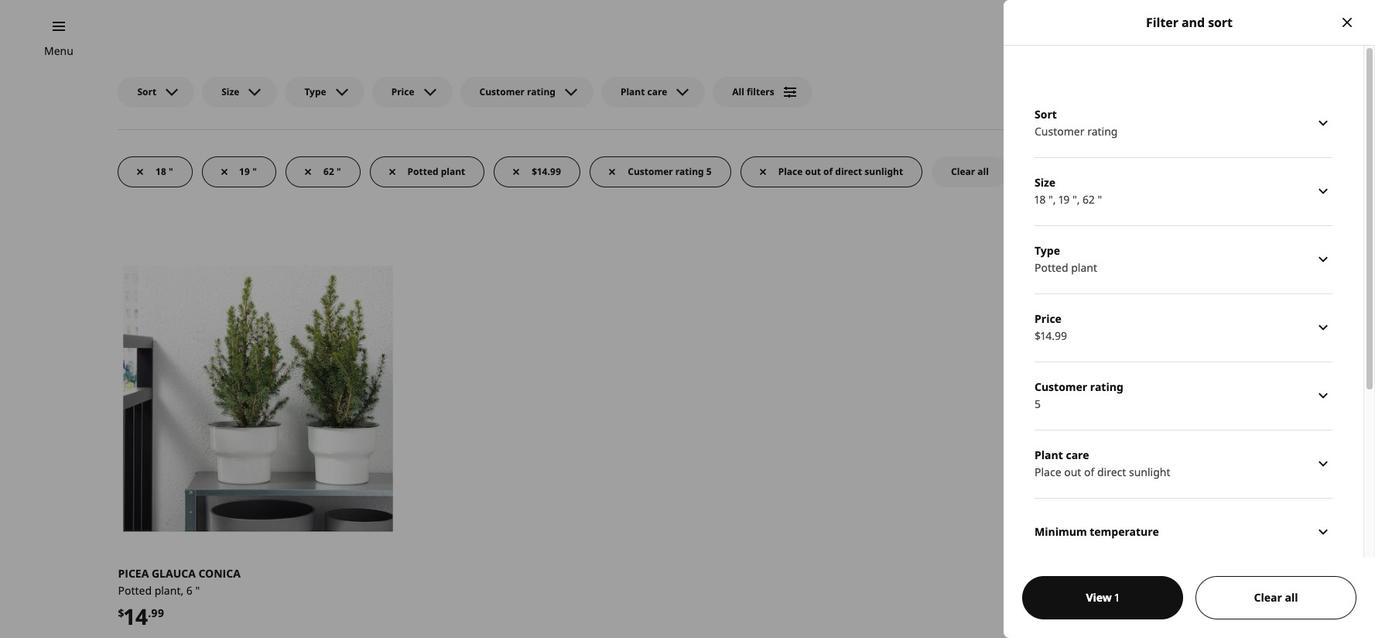 Task type: vqa. For each thing, say whether or not it's contained in the screenshot.
SEARCH BY PRODUCT text box
no



Task type: locate. For each thing, give the bounding box(es) containing it.
1 horizontal spatial clear
[[1255, 590, 1283, 605]]

type down size 18 ", 19 ", 62 "
[[1035, 243, 1061, 258]]

62 inside size 18 ", 19 ", 62 "
[[1083, 192, 1096, 207]]

clear all button inside sort and filter dialog
[[1196, 576, 1357, 619]]

1 horizontal spatial $14.99
[[1035, 329, 1068, 343]]

0 horizontal spatial size
[[222, 85, 240, 98]]

1 horizontal spatial plant
[[1072, 260, 1098, 275]]

all for clear all button inside sort and filter dialog
[[1286, 590, 1299, 605]]

1 horizontal spatial size
[[1035, 175, 1056, 190]]

potted plant button
[[370, 156, 485, 187]]

out inside the plant care place out of direct sunlight
[[1065, 465, 1082, 480]]

customer rating 5 inside sort and filter dialog
[[1035, 380, 1124, 411]]

1 horizontal spatial 5
[[1035, 397, 1041, 411]]

1 horizontal spatial price
[[1035, 311, 1062, 326]]

.
[[148, 605, 151, 620]]

customer rating 5
[[628, 165, 712, 178], [1035, 380, 1124, 411]]

picea
[[118, 566, 149, 581]]

picea glauca conica potted plant, 6 " $ 14 . 99
[[118, 566, 241, 631]]

1 vertical spatial 19
[[1059, 192, 1070, 207]]

1 horizontal spatial all
[[1286, 590, 1299, 605]]

1 vertical spatial clear
[[1255, 590, 1283, 605]]

1 horizontal spatial out
[[1065, 465, 1082, 480]]

0 vertical spatial of
[[824, 165, 833, 178]]

plant for plant care place out of direct sunlight
[[1035, 448, 1064, 462]]

0 horizontal spatial plant
[[621, 85, 645, 98]]

plant inside plant care popup button
[[621, 85, 645, 98]]

0 vertical spatial clear all
[[952, 165, 989, 178]]

0 horizontal spatial clear
[[952, 165, 976, 178]]

all inside sort and filter dialog
[[1286, 590, 1299, 605]]

clear all
[[952, 165, 989, 178], [1255, 590, 1299, 605]]

0 horizontal spatial type
[[305, 85, 326, 98]]

0 horizontal spatial 62
[[324, 165, 334, 178]]

1 horizontal spatial type
[[1035, 243, 1061, 258]]

" inside 18 " 'button'
[[169, 165, 173, 178]]

size inside size 18 ", 19 ", 62 "
[[1035, 175, 1056, 190]]

" inside picea glauca conica potted plant, 6 " $ 14 . 99
[[195, 583, 200, 598]]

0 horizontal spatial clear all
[[952, 165, 989, 178]]

1 horizontal spatial sort
[[1035, 107, 1058, 121]]

customer
[[480, 85, 525, 98], [1035, 124, 1085, 138], [628, 165, 673, 178], [1035, 380, 1088, 394]]

5 inside customer rating 5
[[1035, 397, 1041, 411]]

1 vertical spatial clear all
[[1255, 590, 1299, 605]]

all
[[733, 85, 745, 98]]

1 vertical spatial of
[[1085, 465, 1095, 480]]

sort
[[137, 85, 157, 98], [1035, 107, 1058, 121]]

0 vertical spatial care
[[648, 85, 668, 98]]

sort button
[[118, 77, 194, 108]]

0 horizontal spatial sunlight
[[865, 165, 904, 178]]

0 vertical spatial customer rating 5
[[628, 165, 712, 178]]

0 vertical spatial clear all button
[[932, 156, 1009, 187]]

1 vertical spatial potted
[[1035, 260, 1069, 275]]

1 horizontal spatial potted
[[408, 165, 439, 178]]

62
[[324, 165, 334, 178], [1083, 192, 1096, 207]]

compare
[[1242, 84, 1288, 99]]

view
[[1087, 590, 1112, 605]]

1 horizontal spatial clear all
[[1255, 590, 1299, 605]]

place
[[779, 165, 803, 178], [1035, 465, 1062, 480]]

1
[[1191, 28, 1195, 41], [1115, 590, 1120, 605]]

1 horizontal spatial 19
[[1059, 192, 1070, 207]]

0 vertical spatial 5
[[707, 165, 712, 178]]

care inside the plant care place out of direct sunlight
[[1067, 448, 1090, 462]]

view 1
[[1087, 590, 1120, 605]]

direct
[[836, 165, 863, 178], [1098, 465, 1127, 480]]

filters
[[747, 85, 775, 98]]

size
[[222, 85, 240, 98], [1035, 175, 1056, 190]]

of inside place out of direct sunlight 'button'
[[824, 165, 833, 178]]

0 vertical spatial clear
[[952, 165, 976, 178]]

0 vertical spatial direct
[[836, 165, 863, 178]]

0 vertical spatial price
[[392, 85, 415, 98]]

out
[[806, 165, 822, 178], [1065, 465, 1082, 480]]

0 vertical spatial out
[[806, 165, 822, 178]]

type right size popup button
[[305, 85, 326, 98]]

62 " button
[[286, 156, 360, 187]]

0 horizontal spatial clear all button
[[932, 156, 1009, 187]]

sunlight
[[865, 165, 904, 178], [1130, 465, 1171, 480]]

19
[[240, 165, 250, 178], [1059, 192, 1070, 207]]

potted inside picea glauca conica potted plant, 6 " $ 14 . 99
[[118, 583, 152, 598]]

1 vertical spatial sunlight
[[1130, 465, 1171, 480]]

0 horizontal spatial 18
[[156, 165, 166, 178]]

type inside popup button
[[305, 85, 326, 98]]

all
[[978, 165, 989, 178], [1286, 590, 1299, 605]]

1 vertical spatial customer rating 5
[[1035, 380, 1124, 411]]

0 vertical spatial 18
[[156, 165, 166, 178]]

place out of direct sunlight button
[[741, 156, 923, 187]]

customer inside customer rating 5
[[1035, 380, 1088, 394]]

0 vertical spatial type
[[305, 85, 326, 98]]

0 vertical spatial size
[[222, 85, 240, 98]]

0 vertical spatial potted
[[408, 165, 439, 178]]

0 horizontal spatial potted
[[118, 583, 152, 598]]

0 horizontal spatial plant
[[441, 165, 466, 178]]

2 horizontal spatial potted
[[1035, 260, 1069, 275]]

0 horizontal spatial sort
[[137, 85, 157, 98]]

sort
[[1209, 14, 1233, 31]]

price inside 'price $14.99'
[[1035, 311, 1062, 326]]

2 vertical spatial potted
[[118, 583, 152, 598]]

1 vertical spatial $14.99
[[1035, 329, 1068, 343]]

",
[[1049, 192, 1057, 207], [1073, 192, 1080, 207]]

care inside popup button
[[648, 85, 668, 98]]

" for 18 "
[[169, 165, 173, 178]]

direct inside 'button'
[[836, 165, 863, 178]]

99
[[151, 605, 164, 620]]

0 vertical spatial 19
[[240, 165, 250, 178]]

0 vertical spatial $14.99
[[532, 165, 562, 178]]

type inside type potted plant
[[1035, 243, 1061, 258]]

1 vertical spatial direct
[[1098, 465, 1127, 480]]

5 inside button
[[707, 165, 712, 178]]

" for 62 "
[[337, 165, 341, 178]]

all filters
[[733, 85, 775, 98]]

type for type
[[305, 85, 326, 98]]

and
[[1182, 14, 1206, 31]]

0 horizontal spatial out
[[806, 165, 822, 178]]

6
[[186, 583, 193, 598]]

price $14.99
[[1035, 311, 1068, 343]]

1 vertical spatial all
[[1286, 590, 1299, 605]]

size inside popup button
[[222, 85, 240, 98]]

type potted plant
[[1035, 243, 1098, 275]]

1 left items
[[1191, 28, 1195, 41]]

sunlight inside 'button'
[[865, 165, 904, 178]]

type
[[305, 85, 326, 98], [1035, 243, 1061, 258]]

18 inside 'button'
[[156, 165, 166, 178]]

0 horizontal spatial price
[[392, 85, 415, 98]]

62 "
[[324, 165, 341, 178]]

menu
[[44, 43, 73, 58]]

$14.99
[[532, 165, 562, 178], [1035, 329, 1068, 343]]

0 vertical spatial 62
[[324, 165, 334, 178]]

plant inside the plant care place out of direct sunlight
[[1035, 448, 1064, 462]]

1 horizontal spatial 18
[[1035, 192, 1046, 207]]

1 vertical spatial 62
[[1083, 192, 1096, 207]]

size right sort popup button
[[222, 85, 240, 98]]

plant,
[[155, 583, 184, 598]]

clear all button
[[932, 156, 1009, 187], [1196, 576, 1357, 619]]

1 vertical spatial sort
[[1035, 107, 1058, 121]]

1 vertical spatial plant
[[1035, 448, 1064, 462]]

1 horizontal spatial 1
[[1191, 28, 1195, 41]]

1 vertical spatial type
[[1035, 243, 1061, 258]]

1 horizontal spatial clear all button
[[1196, 576, 1357, 619]]

1 horizontal spatial ",
[[1073, 192, 1080, 207]]

0 vertical spatial sort
[[137, 85, 157, 98]]

size down sort customer rating
[[1035, 175, 1056, 190]]

18
[[156, 165, 166, 178], [1035, 192, 1046, 207]]

sort inside sort customer rating
[[1035, 107, 1058, 121]]

1 horizontal spatial direct
[[1098, 465, 1127, 480]]

1 inside sort and filter dialog
[[1115, 590, 1120, 605]]

0 vertical spatial 1
[[1191, 28, 1195, 41]]

1 vertical spatial care
[[1067, 448, 1090, 462]]

0 vertical spatial place
[[779, 165, 803, 178]]

type button
[[285, 77, 364, 108]]

menu button
[[44, 43, 73, 60]]

1 horizontal spatial of
[[1085, 465, 1095, 480]]

0 horizontal spatial customer rating 5
[[628, 165, 712, 178]]

1 horizontal spatial care
[[1067, 448, 1090, 462]]

0 horizontal spatial direct
[[836, 165, 863, 178]]

1 horizontal spatial customer rating 5
[[1035, 380, 1124, 411]]

"
[[169, 165, 173, 178], [253, 165, 257, 178], [337, 165, 341, 178], [1098, 192, 1103, 207], [195, 583, 200, 598]]

1 vertical spatial clear all button
[[1196, 576, 1357, 619]]

0 vertical spatial all
[[978, 165, 989, 178]]

clear all inside sort and filter dialog
[[1255, 590, 1299, 605]]

customer rating
[[480, 85, 556, 98]]

0 horizontal spatial $14.99
[[532, 165, 562, 178]]

filter and sort
[[1147, 14, 1233, 31]]

price for price
[[392, 85, 415, 98]]

1 horizontal spatial plant
[[1035, 448, 1064, 462]]

1 vertical spatial 18
[[1035, 192, 1046, 207]]

1 vertical spatial out
[[1065, 465, 1082, 480]]

potted inside button
[[408, 165, 439, 178]]

0 horizontal spatial 5
[[707, 165, 712, 178]]

0 horizontal spatial of
[[824, 165, 833, 178]]

1 vertical spatial place
[[1035, 465, 1062, 480]]

temperature
[[1090, 524, 1160, 539]]

" inside 19 " button
[[253, 165, 257, 178]]

1 horizontal spatial place
[[1035, 465, 1062, 480]]

clear inside sort and filter dialog
[[1255, 590, 1283, 605]]

of
[[824, 165, 833, 178], [1085, 465, 1095, 480]]

care
[[648, 85, 668, 98], [1067, 448, 1090, 462]]

0 horizontal spatial care
[[648, 85, 668, 98]]

filter
[[1147, 14, 1179, 31]]

1 vertical spatial price
[[1035, 311, 1062, 326]]

rating
[[527, 85, 556, 98], [1088, 124, 1118, 138], [676, 165, 704, 178], [1091, 380, 1124, 394]]

0 vertical spatial plant
[[441, 165, 466, 178]]

0 horizontal spatial place
[[779, 165, 803, 178]]

0 vertical spatial plant
[[621, 85, 645, 98]]

potted
[[408, 165, 439, 178], [1035, 260, 1069, 275], [118, 583, 152, 598]]

0 horizontal spatial 1
[[1115, 590, 1120, 605]]

0 vertical spatial sunlight
[[865, 165, 904, 178]]

18 inside size 18 ", 19 ", 62 "
[[1035, 192, 1046, 207]]

$14.99 button
[[494, 156, 581, 187]]

0 horizontal spatial all
[[978, 165, 989, 178]]

1 vertical spatial size
[[1035, 175, 1056, 190]]

0 horizontal spatial 19
[[240, 165, 250, 178]]

1 horizontal spatial sunlight
[[1130, 465, 1171, 480]]

sort inside popup button
[[137, 85, 157, 98]]

care for plant care
[[648, 85, 668, 98]]

19 inside size 18 ", 19 ", 62 "
[[1059, 192, 1070, 207]]

1 vertical spatial plant
[[1072, 260, 1098, 275]]

1 vertical spatial 1
[[1115, 590, 1120, 605]]

1 right view at the bottom of the page
[[1115, 590, 1120, 605]]

clear
[[952, 165, 976, 178], [1255, 590, 1283, 605]]

0 horizontal spatial ",
[[1049, 192, 1057, 207]]

5
[[707, 165, 712, 178], [1035, 397, 1041, 411]]

18 " button
[[118, 156, 192, 187]]

sort for sort customer rating
[[1035, 107, 1058, 121]]

1 vertical spatial 5
[[1035, 397, 1041, 411]]

" inside 62 " button
[[337, 165, 341, 178]]

price
[[392, 85, 415, 98], [1035, 311, 1062, 326]]

1 horizontal spatial 62
[[1083, 192, 1096, 207]]

plant care
[[621, 85, 668, 98]]

price inside popup button
[[392, 85, 415, 98]]

plant
[[441, 165, 466, 178], [1072, 260, 1098, 275]]

plant
[[621, 85, 645, 98], [1035, 448, 1064, 462]]



Task type: describe. For each thing, give the bounding box(es) containing it.
price for price $14.99
[[1035, 311, 1062, 326]]

potted inside type potted plant
[[1035, 260, 1069, 275]]

2 ", from the left
[[1073, 192, 1080, 207]]

direct inside the plant care place out of direct sunlight
[[1098, 465, 1127, 480]]

sort for sort
[[137, 85, 157, 98]]

size for size 18 ", 19 ", 62 "
[[1035, 175, 1056, 190]]

plant care place out of direct sunlight
[[1035, 448, 1171, 480]]

place inside 'button'
[[779, 165, 803, 178]]

19 inside button
[[240, 165, 250, 178]]

rating inside sort customer rating
[[1088, 124, 1118, 138]]

of inside the plant care place out of direct sunlight
[[1085, 465, 1095, 480]]

care for plant care place out of direct sunlight
[[1067, 448, 1090, 462]]

sort customer rating
[[1035, 107, 1118, 138]]

customer rating 5 inside button
[[628, 165, 712, 178]]

18 "
[[156, 165, 173, 178]]

$14.99 inside sort and filter dialog
[[1035, 329, 1068, 343]]

customer inside the customer rating 5 button
[[628, 165, 673, 178]]

14
[[124, 602, 148, 631]]

clear all for the leftmost clear all button
[[952, 165, 989, 178]]

clear for the leftmost clear all button
[[952, 165, 976, 178]]

rating inside "popup button"
[[527, 85, 556, 98]]

1 items
[[1191, 28, 1221, 41]]

glauca
[[152, 566, 196, 581]]

$14.99 inside button
[[532, 165, 562, 178]]

potted plant
[[408, 165, 466, 178]]

minimum temperature button
[[1035, 498, 1333, 566]]

size for size
[[222, 85, 240, 98]]

sunlight inside the plant care place out of direct sunlight
[[1130, 465, 1171, 480]]

plant care button
[[602, 77, 706, 108]]

$
[[118, 605, 124, 620]]

" for 19 "
[[253, 165, 257, 178]]

plant inside button
[[441, 165, 466, 178]]

62 inside button
[[324, 165, 334, 178]]

place out of direct sunlight
[[779, 165, 904, 178]]

product element
[[1231, 24, 1333, 47]]

size button
[[202, 77, 277, 108]]

items
[[1197, 28, 1221, 41]]

plant for plant care
[[621, 85, 645, 98]]

rating inside button
[[676, 165, 704, 178]]

all filters button
[[713, 77, 813, 108]]

customer rating 5 button
[[590, 156, 731, 187]]

customer inside sort customer rating
[[1035, 124, 1085, 138]]

conica
[[199, 566, 241, 581]]

price button
[[372, 77, 453, 108]]

type for type potted plant
[[1035, 243, 1061, 258]]

" inside size 18 ", 19 ", 62 "
[[1098, 192, 1103, 207]]

customer rating button
[[460, 77, 594, 108]]

clear for clear all button inside sort and filter dialog
[[1255, 590, 1283, 605]]

customer inside 'customer rating' "popup button"
[[480, 85, 525, 98]]

rating inside customer rating 5
[[1091, 380, 1124, 394]]

size 18 ", 19 ", 62 "
[[1035, 175, 1103, 207]]

minimum temperature
[[1035, 524, 1160, 539]]

sort and filter dialog
[[1004, 0, 1376, 638]]

19 "
[[240, 165, 257, 178]]

place inside the plant care place out of direct sunlight
[[1035, 465, 1062, 480]]

clear all for clear all button inside sort and filter dialog
[[1255, 590, 1299, 605]]

all for the leftmost clear all button
[[978, 165, 989, 178]]

plant inside type potted plant
[[1072, 260, 1098, 275]]

out inside 'button'
[[806, 165, 822, 178]]

19 " button
[[202, 156, 276, 187]]

1 ", from the left
[[1049, 192, 1057, 207]]

minimum
[[1035, 524, 1088, 539]]



